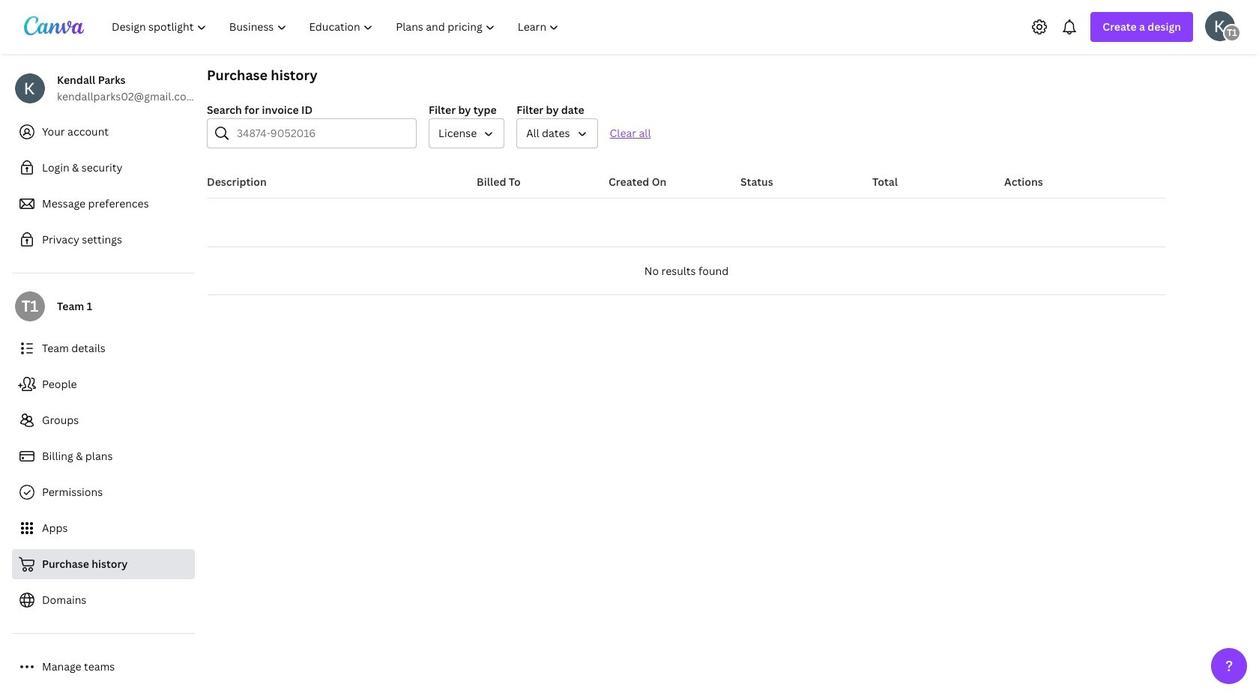 Task type: describe. For each thing, give the bounding box(es) containing it.
34874-9052016 text field
[[237, 119, 407, 148]]

1 horizontal spatial team 1 element
[[1223, 24, 1241, 42]]



Task type: locate. For each thing, give the bounding box(es) containing it.
0 vertical spatial team 1 element
[[1223, 24, 1241, 42]]

team 1 image
[[1223, 24, 1241, 42]]

team 1 element
[[1223, 24, 1241, 42], [15, 292, 45, 322]]

0 horizontal spatial team 1 element
[[15, 292, 45, 322]]

top level navigation element
[[102, 12, 572, 42]]

None button
[[429, 118, 505, 148], [517, 118, 598, 148], [429, 118, 505, 148], [517, 118, 598, 148]]

kendall parks image
[[1205, 11, 1235, 41]]

team 1 image
[[15, 292, 45, 322]]

1 vertical spatial team 1 element
[[15, 292, 45, 322]]



Task type: vqa. For each thing, say whether or not it's contained in the screenshot.
10th group
no



